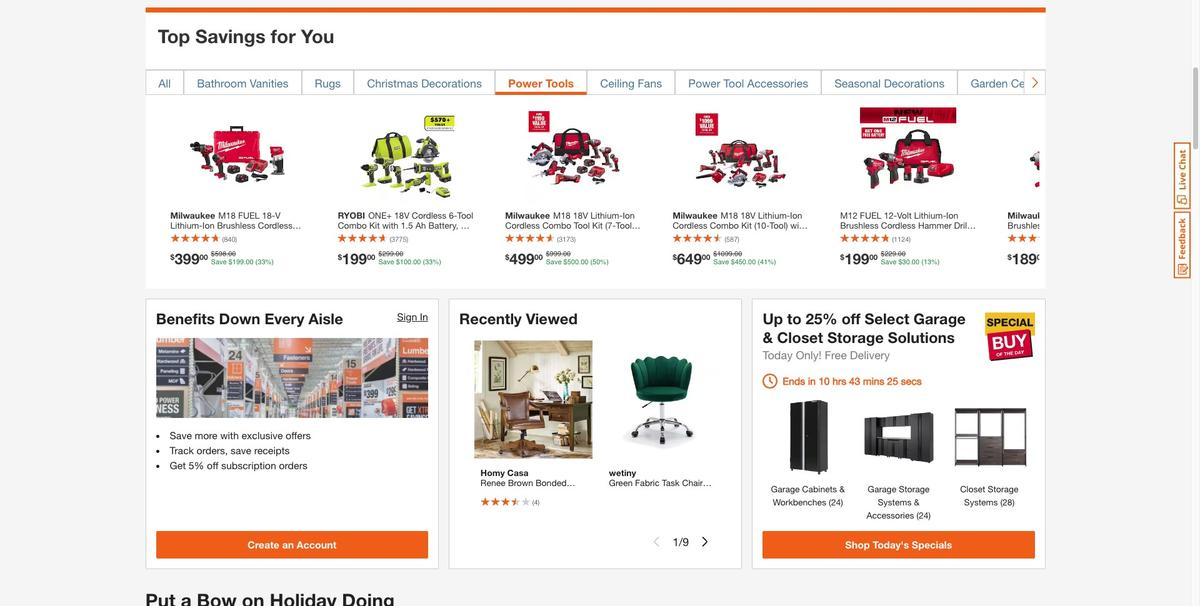 Task type: locate. For each thing, give the bounding box(es) containing it.
1 milwaukee from the left
[[170, 210, 215, 221]]

2 horizontal spatial 18v
[[741, 210, 756, 221]]

accessories
[[747, 76, 808, 90], [867, 510, 914, 521]]

brushless up 840
[[217, 220, 255, 231]]

hammer left w/2
[[918, 220, 952, 231]]

( 28 )
[[998, 497, 1015, 508]]

199
[[342, 250, 367, 267], [844, 250, 869, 267], [232, 258, 244, 266]]

2 horizontal spatial m18
[[721, 210, 738, 221]]

3 charger from the left
[[724, 230, 756, 241]]

& up shop today's specials
[[914, 497, 920, 508]]

kit inside m18 18v lithium-ion cordless combo kit (10-tool) with (2) batteries, charger and (2) tool bags
[[741, 220, 752, 231]]

with left two
[[505, 230, 522, 241]]

1 horizontal spatial storage
[[899, 484, 930, 495]]

( 24 )
[[826, 497, 843, 508], [914, 510, 931, 521]]

one+
[[368, 210, 392, 221]]

storage down garage storage systems & accessories product image
[[899, 484, 930, 495]]

m18 inside m18 18v lithium-ion cordless combo kit (10-tool) with (2) batteries, charger and (2) tool bags
[[721, 210, 738, 221]]

systems up shop today's specials
[[878, 497, 912, 508]]

closet storage systems product image image
[[951, 399, 1028, 476]]

fuel inside m18 fuel 18-v lithium-ion brushless cordless hammer drill and impact driver combo kit (2-tool) with router
[[238, 210, 260, 221]]

drill right the volt
[[954, 220, 969, 231]]

00 inside the $ 189 00
[[1037, 252, 1045, 262]]

& down up
[[763, 329, 773, 346]]

cordless left the 3.0
[[505, 220, 540, 231]]

1 vertical spatial chair
[[554, 498, 575, 509]]

battery, left 4.0
[[428, 220, 458, 231]]

hammer inside m12 fuel 12-volt lithium-ion brushless cordless hammer drill and impact driver combo kit w/2 batteries and bag (2-tool)
[[918, 220, 952, 231]]

2 33 from the left
[[425, 258, 433, 266]]

garage inside garage storage systems & accessories
[[868, 484, 897, 495]]

6-
[[449, 210, 457, 221]]

ah down "ryobi"
[[338, 230, 348, 241]]

homy
[[481, 468, 505, 479]]

m18
[[218, 210, 236, 221], [553, 210, 571, 221], [721, 210, 738, 221]]

( inside $ 199 00 $ 299 . 00 save $ 100 . 00 ( 33 %)
[[423, 258, 425, 266]]

. down ( 840 )
[[226, 250, 228, 258]]

m18 18v lithium-ion cordless combo tool kit (7-tool) with two 3.0 ah batteries, charger and tool bag
[[505, 210, 641, 251]]

33
[[258, 258, 265, 266], [425, 258, 433, 266]]

batteries,
[[570, 230, 607, 241], [685, 230, 722, 241]]

33 inside $ 199 00 $ 299 . 00 save $ 100 . 00 ( 33 %)
[[425, 258, 433, 266]]

brushless for m12
[[840, 220, 879, 231]]

0 horizontal spatial power
[[508, 76, 543, 90]]

receipts
[[254, 444, 290, 456]]

battery, down "ryobi"
[[351, 230, 381, 241]]

sign
[[397, 311, 417, 323]]

upholstered
[[513, 488, 560, 499]]

m18 18v lithium-ion brushless cordless compact drill/impact combo kit (2-tool) w/(2) 2.0 ah batteries, charger & bag image
[[1028, 108, 1124, 204]]

1 horizontal spatial bag
[[895, 240, 910, 251]]

5 %) from the left
[[931, 258, 940, 266]]

cordless left 6-
[[412, 210, 447, 221]]

charger inside m18 18v lithium-ion cordless combo tool kit (7-tool) with two 3.0 ah batteries, charger and tool bag
[[609, 230, 641, 241]]

1 vertical spatial off
[[207, 459, 218, 471]]

ah right 1.5
[[415, 220, 426, 231]]

save inside $ 499 00 $ 999 . 00 save $ 500 . 00 ( 50 %)
[[546, 258, 562, 266]]

18-
[[262, 210, 275, 221]]

4 milwaukee from the left
[[1008, 210, 1053, 221]]

0 horizontal spatial battery,
[[351, 230, 381, 241]]

m18 inside m18 fuel 18-v lithium-ion brushless cordless hammer drill and impact driver combo kit (2-tool) with router
[[218, 210, 236, 221]]

2 brushless from the left
[[840, 220, 879, 231]]

0 horizontal spatial batteries,
[[570, 230, 607, 241]]

0 horizontal spatial garage
[[771, 484, 800, 495]]

0 horizontal spatial (2)
[[673, 230, 682, 241]]

combo inside m18 18v lithium-ion cordless combo kit (10-tool) with (2) batteries, charger and (2) tool bags
[[710, 220, 739, 231]]

milwaukee up the $ 189 00
[[1008, 210, 1053, 221]]

3 milwaukee from the left
[[673, 210, 718, 221]]

bag inside m12 fuel 12-volt lithium-ion brushless cordless hammer drill and impact driver combo kit w/2 batteries and bag (2-tool)
[[895, 240, 910, 251]]

this is the first slide image
[[651, 537, 661, 547]]

m18 up the ( 3173 )
[[553, 210, 571, 221]]

m18 18v lithium-ion cordless combo tool kit (7-tool) with two 3.0 ah batteries, charger and tool bag image
[[525, 108, 622, 204]]

systems for closet
[[964, 497, 998, 508]]

chair right arms
[[682, 478, 703, 489]]

1 horizontal spatial 199
[[342, 250, 367, 267]]

combo inside m18 fuel 18-v lithium-ion brushless cordless hammer drill and impact driver combo kit (2-tool) with router
[[170, 240, 199, 251]]

0 vertical spatial off
[[842, 310, 861, 328]]

%) inside '$ 399 00 $ 598 . 00 save $ 199 . 00 ( 33 %)'
[[265, 258, 274, 266]]

decorations right christmas
[[421, 76, 482, 90]]

router
[[265, 240, 291, 251]]

ion right '(7-'
[[623, 210, 635, 221]]

closet down closet storage systems product image
[[960, 484, 985, 495]]

0 vertical spatial closet
[[777, 329, 823, 346]]

2 batteries, from the left
[[685, 230, 722, 241]]

rugs button
[[302, 70, 354, 95]]

save more with exclusive offers track orders, save receipts get 5% off subscription orders
[[170, 429, 311, 471]]

2 horizontal spatial charger
[[724, 230, 756, 241]]

1 horizontal spatial (2)
[[775, 230, 785, 241]]

kit right "ryobi"
[[369, 220, 380, 231]]

24 for garage storage systems & accessories
[[919, 510, 929, 521]]

4.0
[[461, 220, 473, 231]]

( 587 )
[[725, 235, 739, 243]]

0 horizontal spatial closet
[[777, 329, 823, 346]]

%)
[[265, 258, 274, 266], [433, 258, 441, 266], [600, 258, 609, 266], [768, 258, 776, 266], [931, 258, 940, 266]]

with left router
[[246, 240, 262, 251]]

save for and
[[713, 258, 729, 266]]

save left 100
[[379, 258, 394, 266]]

bonded
[[536, 478, 567, 489]]

199 inside '$ 399 00 $ 598 . 00 save $ 199 . 00 ( 33 %)'
[[232, 258, 244, 266]]

kit left '(7-'
[[592, 220, 603, 231]]

milwaukee for 649
[[673, 210, 718, 221]]

50
[[593, 258, 600, 266]]

closet up today only!
[[777, 329, 823, 346]]

2 impact from the left
[[857, 230, 885, 241]]

combo left 598
[[170, 240, 199, 251]]

1 horizontal spatial batteries,
[[685, 230, 722, 241]]

off right 25%
[[842, 310, 861, 328]]

ah inside m18 18v lithium-ion cordless combo tool kit (7-tool) with two 3.0 ah batteries, charger and tool bag
[[557, 230, 567, 241]]

0 horizontal spatial drill
[[206, 230, 221, 241]]

hammer for (2-
[[170, 230, 204, 241]]

kit inside one+ 18v cordless 6-tool combo kit with 1.5 ah battery, 4.0 ah battery, and charger
[[369, 220, 380, 231]]

kit left 598
[[202, 240, 212, 251]]

18v inside one+ 18v cordless 6-tool combo kit with 1.5 ah battery, 4.0 ah battery, and charger
[[394, 210, 409, 221]]

2 power from the left
[[688, 76, 720, 90]]

299
[[382, 250, 394, 258]]

and down the m12
[[840, 230, 855, 241]]

decorations inside christmas decorations button
[[421, 76, 482, 90]]

1 charger from the left
[[400, 230, 432, 241]]

hammer for w/2
[[918, 220, 952, 231]]

lithium- up 399
[[170, 220, 202, 231]]

m12 fuel 12-volt lithium-ion brushless cordless hammer drill and impact driver combo kit w/2 batteries and bag (2-tool)
[[840, 210, 971, 251]]

1 horizontal spatial ah
[[415, 220, 426, 231]]

m12 fuel 12-volt lithium-ion brushless cordless hammer drill and impact driver combo kit w/2 batteries and bag (2-tool) image
[[860, 108, 957, 204]]

christmas decorations button
[[354, 70, 495, 95]]

decorations right seasonal
[[884, 76, 945, 90]]

tool) inside m18 fuel 18-v lithium-ion brushless cordless hammer drill and impact driver combo kit (2-tool) with router
[[225, 240, 244, 251]]

ion right (10-
[[790, 210, 802, 221]]

closet
[[777, 329, 823, 346], [960, 484, 985, 495]]

hammer
[[918, 220, 952, 231], [170, 230, 204, 241]]

impact for with
[[241, 230, 268, 241]]

drill left 840
[[206, 230, 221, 241]]

18v inside m18 18v lithium-ion cordless combo kit (10-tool) with (2) batteries, charger and (2) tool bags
[[741, 210, 756, 221]]

drill for w/2
[[954, 220, 969, 231]]

1 horizontal spatial chair
[[682, 478, 703, 489]]

0 horizontal spatial ( 24 )
[[826, 497, 843, 508]]

and up 41
[[758, 230, 773, 241]]

with inside m18 fuel 18-v lithium-ion brushless cordless hammer drill and impact driver combo kit (2-tool) with router
[[246, 240, 262, 251]]

3 m18 from the left
[[721, 210, 738, 221]]

18v for 499
[[573, 210, 588, 221]]

2 18v from the left
[[573, 210, 588, 221]]

28
[[1003, 497, 1012, 508]]

lithium- up 41
[[758, 210, 790, 221]]

and up 598
[[224, 230, 238, 241]]

0 horizontal spatial 199
[[232, 258, 244, 266]]

)
[[235, 235, 237, 243], [407, 235, 408, 243], [574, 235, 576, 243], [738, 235, 739, 243], [909, 235, 911, 243], [841, 497, 843, 508], [1012, 497, 1015, 508], [538, 499, 540, 507], [929, 510, 931, 521]]

garage inside garage cabinets & workbenches
[[771, 484, 800, 495]]

sign in card banner image
[[156, 338, 428, 418]]

lithium- up 50
[[591, 210, 623, 221]]

drill for (2-
[[206, 230, 221, 241]]

0 horizontal spatial brushless
[[217, 220, 255, 231]]

live chat image
[[1174, 143, 1191, 209]]

1 bag from the left
[[541, 240, 557, 251]]

%) inside $ 499 00 $ 999 . 00 save $ 500 . 00 ( 50 %)
[[600, 258, 609, 266]]

1 horizontal spatial 33
[[425, 258, 433, 266]]

lithium-
[[591, 210, 623, 221], [758, 210, 790, 221], [914, 210, 946, 221], [170, 220, 202, 231]]

1 horizontal spatial m18
[[553, 210, 571, 221]]

199 right 598
[[232, 258, 244, 266]]

driver inside m12 fuel 12-volt lithium-ion brushless cordless hammer drill and impact driver combo kit w/2 batteries and bag (2-tool)
[[887, 230, 910, 241]]

driver
[[270, 230, 293, 241], [887, 230, 910, 241]]

milwaukee up two
[[505, 210, 550, 221]]

charger right the ( 3173 )
[[609, 230, 641, 241]]

9
[[683, 535, 689, 549]]

1 systems from the left
[[878, 497, 912, 508]]

1.5
[[401, 220, 413, 231]]

1 horizontal spatial accessories
[[867, 510, 914, 521]]

fuel for m18
[[238, 210, 260, 221]]

with up save
[[220, 429, 239, 441]]

with
[[382, 220, 398, 231], [790, 220, 807, 231], [505, 230, 522, 241], [246, 240, 262, 251], [220, 429, 239, 441], [481, 508, 497, 519]]

%) right 450 in the right top of the page
[[768, 258, 776, 266]]

milwaukee inside milwaukee link
[[1008, 210, 1053, 221]]

up to 25% off select garage & closet storage solutions today only! free delivery
[[763, 310, 966, 362]]

10
[[819, 375, 830, 387]]

seasonal
[[835, 76, 881, 90]]

ion up '$ 399 00 $ 598 . 00 save $ 199 . 00 ( 33 %)'
[[202, 220, 215, 231]]

cordless up 1124
[[881, 220, 916, 231]]

brushless inside m12 fuel 12-volt lithium-ion brushless cordless hammer drill and impact driver combo kit w/2 batteries and bag (2-tool)
[[840, 220, 879, 231]]

cordless up router
[[258, 220, 293, 231]]

bag for driver
[[895, 240, 910, 251]]

( inside $ 199 00 $ 229 . 00 save $ 30 . 00 ( 13 %)
[[922, 258, 924, 266]]

( 24 ) down cabinets
[[826, 497, 843, 508]]

1 driver from the left
[[270, 230, 293, 241]]

in
[[420, 311, 428, 323]]

all button
[[145, 70, 184, 95]]

systems inside garage storage systems & accessories
[[878, 497, 912, 508]]

lithium- inside m18 18v lithium-ion cordless combo kit (10-tool) with (2) batteries, charger and (2) tool bags
[[758, 210, 790, 221]]

& inside up to 25% off select garage & closet storage solutions today only! free delivery
[[763, 329, 773, 346]]

1 vertical spatial closet
[[960, 484, 985, 495]]

combo right the ( 1124 )
[[912, 230, 941, 241]]

0 horizontal spatial impact
[[241, 230, 268, 241]]

1 decorations from the left
[[421, 76, 482, 90]]

( 24 ) up shop today's specials
[[914, 510, 931, 521]]

2 (2) from the left
[[775, 230, 785, 241]]

decorations inside seasonal decorations button
[[884, 76, 945, 90]]

%) right 30
[[931, 258, 940, 266]]

0 horizontal spatial task
[[534, 498, 551, 509]]

598
[[215, 250, 226, 258]]

1 horizontal spatial ( 24 )
[[914, 510, 931, 521]]

0 horizontal spatial fuel
[[238, 210, 260, 221]]

systems left 28
[[964, 497, 998, 508]]

4 %) from the left
[[768, 258, 776, 266]]

2 (2- from the left
[[913, 240, 923, 251]]

subscription
[[221, 459, 276, 471]]

and inside m18 fuel 18-v lithium-ion brushless cordless hammer drill and impact driver combo kit (2-tool) with router
[[224, 230, 238, 241]]

( 24 ) for &
[[914, 510, 931, 521]]

199 left 299
[[342, 250, 367, 267]]

next slide image
[[700, 537, 710, 547]]

1 33 from the left
[[258, 258, 265, 266]]

to
[[787, 310, 802, 328]]

1 m18 from the left
[[218, 210, 236, 221]]

charger inside m18 18v lithium-ion cordless combo kit (10-tool) with (2) batteries, charger and (2) tool bags
[[724, 230, 756, 241]]

driver up 229
[[887, 230, 910, 241]]

tool inside m18 18v lithium-ion cordless combo kit (10-tool) with (2) batteries, charger and (2) tool bags
[[787, 230, 803, 241]]

combo up the 587 at right
[[710, 220, 739, 231]]

1 horizontal spatial charger
[[609, 230, 641, 241]]

task inside wetiny green fabric task chair without arms
[[662, 478, 680, 489]]

0 vertical spatial 24
[[831, 497, 841, 508]]

1 horizontal spatial power
[[688, 76, 720, 90]]

1 horizontal spatial brushless
[[840, 220, 879, 231]]

840
[[224, 235, 235, 243]]

save up track
[[170, 429, 192, 441]]

0 horizontal spatial 33
[[258, 258, 265, 266]]

1 18v from the left
[[394, 210, 409, 221]]

power for power tools
[[508, 76, 543, 90]]

) for 1124
[[909, 235, 911, 243]]

18v
[[394, 210, 409, 221], [573, 210, 588, 221], [741, 210, 756, 221]]

tool inside one+ 18v cordless 6-tool combo kit with 1.5 ah battery, 4.0 ah battery, and charger
[[457, 210, 473, 221]]

1 brushless from the left
[[217, 220, 255, 231]]

(2- inside m12 fuel 12-volt lithium-ion brushless cordless hammer drill and impact driver combo kit w/2 batteries and bag (2-tool)
[[913, 240, 923, 251]]

garage up the workbenches on the bottom right of page
[[771, 484, 800, 495]]

kit left (10-
[[741, 220, 752, 231]]

storage for closet storage systems
[[988, 484, 1019, 495]]

2 %) from the left
[[433, 258, 441, 266]]

0 horizontal spatial accessories
[[747, 76, 808, 90]]

with inside save more with exclusive offers track orders, save receipts get 5% off subscription orders
[[220, 429, 239, 441]]

brushless up batteries
[[840, 220, 879, 231]]

33 for 399
[[258, 258, 265, 266]]

2 bag from the left
[[895, 240, 910, 251]]

tool inside button
[[724, 76, 744, 90]]

& right cabinets
[[840, 484, 845, 495]]

save inside $ 199 00 $ 299 . 00 save $ 100 . 00 ( 33 %)
[[379, 258, 394, 266]]

0 horizontal spatial off
[[207, 459, 218, 471]]

combo for 499
[[542, 220, 571, 231]]

drill inside m18 fuel 18-v lithium-ion brushless cordless hammer drill and impact driver combo kit (2-tool) with router
[[206, 230, 221, 241]]

hammer up 399
[[170, 230, 204, 241]]

chair down bonded at the bottom of the page
[[554, 498, 575, 509]]

1 horizontal spatial off
[[842, 310, 861, 328]]

with inside one+ 18v cordless 6-tool combo kit with 1.5 ah battery, 4.0 ah battery, and charger
[[382, 220, 398, 231]]

1 vertical spatial &
[[840, 484, 845, 495]]

you
[[301, 25, 334, 48]]

$ inside the $ 189 00
[[1008, 252, 1012, 262]]

charger for 199
[[400, 230, 432, 241]]

driver down the v
[[270, 230, 293, 241]]

and up 299
[[383, 230, 398, 241]]

. right 598
[[244, 258, 246, 266]]

1 vertical spatial ( 24 )
[[914, 510, 931, 521]]

green fabric task chair without arms image
[[603, 341, 721, 459]]

offers
[[286, 429, 311, 441]]

(2) up the 649 at the right top
[[673, 230, 682, 241]]

1 power from the left
[[508, 76, 543, 90]]

1 horizontal spatial hammer
[[918, 220, 952, 231]]

workbenches
[[773, 497, 826, 508]]

1 horizontal spatial task
[[662, 478, 680, 489]]

2 horizontal spatial ah
[[557, 230, 567, 241]]

0 vertical spatial task
[[662, 478, 680, 489]]

0 horizontal spatial m18
[[218, 210, 236, 221]]

18v for 649
[[741, 210, 756, 221]]

. left 41
[[746, 258, 748, 266]]

1 horizontal spatial 24
[[919, 510, 929, 521]]

3 18v from the left
[[741, 210, 756, 221]]

( 4 )
[[532, 499, 540, 507]]

1 horizontal spatial impact
[[857, 230, 885, 241]]

0 horizontal spatial bag
[[541, 240, 557, 251]]

storage up free delivery
[[827, 329, 884, 346]]

sign in link
[[397, 311, 428, 323]]

1 horizontal spatial driver
[[887, 230, 910, 241]]

lithium- right the volt
[[914, 210, 946, 221]]

ion up w/2
[[946, 210, 958, 221]]

1 horizontal spatial fuel
[[860, 210, 882, 221]]

1 horizontal spatial systems
[[964, 497, 998, 508]]

batteries, up 50
[[570, 230, 607, 241]]

batteries, up the 649 at the right top
[[685, 230, 722, 241]]

(2) right (10-
[[775, 230, 785, 241]]

3775
[[391, 235, 407, 243]]

save inside save more with exclusive offers track orders, save receipts get 5% off subscription orders
[[170, 429, 192, 441]]

2 systems from the left
[[964, 497, 998, 508]]

1 (2- from the left
[[215, 240, 225, 251]]

$ 199 00 $ 299 . 00 save $ 100 . 00 ( 33 %)
[[338, 250, 441, 267]]

power left tools
[[508, 76, 543, 90]]

450
[[735, 258, 746, 266]]

and left two
[[505, 240, 520, 251]]

storage up ( 28 )
[[988, 484, 1019, 495]]

1 vertical spatial task
[[534, 498, 551, 509]]

center
[[1011, 76, 1045, 90]]

base
[[525, 508, 544, 519]]

impact down the 18-
[[241, 230, 268, 241]]

2 m18 from the left
[[553, 210, 571, 221]]

1 vertical spatial 24
[[919, 510, 929, 521]]

milwaukee up bags at the right top
[[673, 210, 718, 221]]

( 3173 )
[[557, 235, 576, 243]]

secs
[[901, 375, 922, 387]]

2 horizontal spatial &
[[914, 497, 920, 508]]

1 %) from the left
[[265, 258, 274, 266]]

combo for 199
[[338, 220, 367, 231]]

off
[[842, 310, 861, 328], [207, 459, 218, 471]]

task inside homy casa renee brown bonded leather upholstered swivel office task chair with wood base
[[534, 498, 551, 509]]

33 right 100
[[425, 258, 433, 266]]

brushless inside m18 fuel 18-v lithium-ion brushless cordless hammer drill and impact driver combo kit (2-tool) with router
[[217, 220, 255, 231]]

with up 3775
[[382, 220, 398, 231]]

garage down garage storage systems & accessories product image
[[868, 484, 897, 495]]

24 down cabinets
[[831, 497, 841, 508]]

bag inside m18 18v lithium-ion cordless combo tool kit (7-tool) with two 3.0 ah batteries, charger and tool bag
[[541, 240, 557, 251]]

milwaukee up 399
[[170, 210, 215, 221]]

24 up shop today's specials
[[919, 510, 929, 521]]

0 horizontal spatial 24
[[831, 497, 841, 508]]

2 vertical spatial &
[[914, 497, 920, 508]]

2 fuel from the left
[[860, 210, 882, 221]]

combo inside one+ 18v cordless 6-tool combo kit with 1.5 ah battery, 4.0 ah battery, and charger
[[338, 220, 367, 231]]

0 horizontal spatial &
[[763, 329, 773, 346]]

5%
[[189, 459, 204, 471]]

1 horizontal spatial &
[[840, 484, 845, 495]]

0 vertical spatial chair
[[682, 478, 703, 489]]

0 horizontal spatial 18v
[[394, 210, 409, 221]]

save for ah
[[546, 258, 562, 266]]

off down orders,
[[207, 459, 218, 471]]

%) for m18 18v lithium-ion cordless combo tool kit (7-tool) with two 3.0 ah batteries, charger and tool bag
[[600, 258, 609, 266]]

0 horizontal spatial storage
[[827, 329, 884, 346]]

garage for garage cabinets & workbenches
[[771, 484, 800, 495]]

0 vertical spatial ( 24 )
[[826, 497, 843, 508]]

0 horizontal spatial decorations
[[421, 76, 482, 90]]

save left 450 in the right top of the page
[[713, 258, 729, 266]]

2 decorations from the left
[[884, 76, 945, 90]]

199 left 229
[[844, 250, 869, 267]]

1 vertical spatial accessories
[[867, 510, 914, 521]]

m18 up 840
[[218, 210, 236, 221]]

1 horizontal spatial garage
[[868, 484, 897, 495]]

battery,
[[428, 220, 458, 231], [351, 230, 381, 241]]

(2-
[[215, 240, 225, 251], [913, 240, 923, 251]]

3 %) from the left
[[600, 258, 609, 266]]

account
[[297, 539, 337, 551]]

combo inside m18 18v lithium-ion cordless combo tool kit (7-tool) with two 3.0 ah batteries, charger and tool bag
[[542, 220, 571, 231]]

2 horizontal spatial 199
[[844, 250, 869, 267]]

storage inside closet storage systems
[[988, 484, 1019, 495]]

ion
[[623, 210, 635, 221], [790, 210, 802, 221], [946, 210, 958, 221], [202, 220, 215, 231]]

2 charger from the left
[[609, 230, 641, 241]]

33 inside '$ 399 00 $ 598 . 00 save $ 199 . 00 ( 33 %)'
[[258, 258, 265, 266]]

garage up "solutions"
[[914, 310, 966, 328]]

2 milwaukee from the left
[[505, 210, 550, 221]]

0 horizontal spatial chair
[[554, 498, 575, 509]]

save inside $ 649 00 $ 1099 . 00 save $ 450 . 00 ( 41 %)
[[713, 258, 729, 266]]

%) down router
[[265, 258, 274, 266]]

storage inside garage storage systems & accessories
[[899, 484, 930, 495]]

0 horizontal spatial (2-
[[215, 240, 225, 251]]

track
[[170, 444, 194, 456]]

impact inside m18 fuel 18-v lithium-ion brushless cordless hammer drill and impact driver combo kit (2-tool) with router
[[241, 230, 268, 241]]

0 horizontal spatial driver
[[270, 230, 293, 241]]

w/2
[[957, 230, 971, 241]]

. left 500
[[561, 250, 563, 258]]

fuel left 12- in the top right of the page
[[860, 210, 882, 221]]

recently
[[459, 310, 522, 328]]

decorations for seasonal decorations
[[884, 76, 945, 90]]

storage
[[827, 329, 884, 346], [899, 484, 930, 495], [988, 484, 1019, 495]]

driver inside m18 fuel 18-v lithium-ion brushless cordless hammer drill and impact driver combo kit (2-tool) with router
[[270, 230, 293, 241]]

bathroom vanities button
[[184, 70, 302, 95]]

volt
[[897, 210, 912, 221]]

2 horizontal spatial storage
[[988, 484, 1019, 495]]

1 horizontal spatial closet
[[960, 484, 985, 495]]

1 horizontal spatial drill
[[954, 220, 969, 231]]

save for combo
[[211, 258, 227, 266]]

save left 30
[[881, 258, 897, 266]]

ends
[[783, 375, 805, 387]]

2 driver from the left
[[887, 230, 910, 241]]

kit inside m18 fuel 18-v lithium-ion brushless cordless hammer drill and impact driver combo kit (2-tool) with router
[[202, 240, 212, 251]]

cordless inside m18 fuel 18-v lithium-ion brushless cordless hammer drill and impact driver combo kit (2-tool) with router
[[258, 220, 293, 231]]

1 batteries, from the left
[[570, 230, 607, 241]]

1 fuel from the left
[[238, 210, 260, 221]]

charger inside one+ 18v cordless 6-tool combo kit with 1.5 ah battery, 4.0 ah battery, and charger
[[400, 230, 432, 241]]

& inside garage cabinets & workbenches
[[840, 484, 845, 495]]

100
[[400, 258, 411, 266]]

recently viewed
[[459, 310, 578, 328]]

1 horizontal spatial 18v
[[573, 210, 588, 221]]

0 vertical spatial &
[[763, 329, 773, 346]]

power tool accessories button
[[675, 70, 822, 95]]

0 horizontal spatial charger
[[400, 230, 432, 241]]

0 vertical spatial accessories
[[747, 76, 808, 90]]

1 impact from the left
[[241, 230, 268, 241]]

systems inside closet storage systems
[[964, 497, 998, 508]]

1 horizontal spatial (2-
[[913, 240, 923, 251]]

bag
[[541, 240, 557, 251], [895, 240, 910, 251]]

199 for $ 199 00 $ 229 . 00 save $ 30 . 00 ( 13 %)
[[844, 250, 869, 267]]

combo left one+
[[338, 220, 367, 231]]

%) inside $ 199 00 $ 299 . 00 save $ 100 . 00 ( 33 %)
[[433, 258, 441, 266]]

kit left w/2
[[944, 230, 954, 241]]

m18 inside m18 18v lithium-ion cordless combo tool kit (7-tool) with two 3.0 ah batteries, charger and tool bag
[[553, 210, 571, 221]]

0 horizontal spatial systems
[[878, 497, 912, 508]]

1 horizontal spatial decorations
[[884, 76, 945, 90]]

0 horizontal spatial hammer
[[170, 230, 204, 241]]

combo up the ( 3173 )
[[542, 220, 571, 231]]

charger
[[400, 230, 432, 241], [609, 230, 641, 241], [724, 230, 756, 241]]

decorations
[[421, 76, 482, 90], [884, 76, 945, 90]]

brushless for m18
[[217, 220, 255, 231]]

bag for 3.0
[[541, 240, 557, 251]]

with right (10-
[[790, 220, 807, 231]]

) for 587
[[738, 235, 739, 243]]

2 horizontal spatial garage
[[914, 310, 966, 328]]

power
[[508, 76, 543, 90], [688, 76, 720, 90]]

) for 3173
[[574, 235, 576, 243]]

one+ 18v cordless 6-tool combo kit with 1.5 ah battery, 4.0 ah battery, and charger
[[338, 210, 473, 241]]



Task type: describe. For each thing, give the bounding box(es) containing it.
$ 189 00
[[1008, 250, 1045, 267]]

and inside m18 18v lithium-ion cordless combo tool kit (7-tool) with two 3.0 ah batteries, charger and tool bag
[[505, 240, 520, 251]]

12-
[[884, 210, 897, 221]]

( 3775 )
[[390, 235, 408, 243]]

christmas decorations
[[367, 76, 482, 90]]

$ 199 00 $ 229 . 00 save $ 30 . 00 ( 13 %)
[[840, 250, 940, 267]]

accessories inside button
[[747, 76, 808, 90]]

milwaukee for 399
[[170, 210, 215, 221]]

power tools button
[[495, 70, 587, 95]]

more
[[195, 429, 218, 441]]

today only!
[[763, 348, 822, 362]]

ceiling fans button
[[587, 70, 675, 95]]

( inside $ 649 00 $ 1099 . 00 save $ 450 . 00 ( 41 %)
[[758, 258, 760, 266]]

%) for one+ 18v cordless 6-tool combo kit with 1.5 ah battery, 4.0 ah battery, and charger
[[433, 258, 441, 266]]

closet inside up to 25% off select garage & closet storage solutions today only! free delivery
[[777, 329, 823, 346]]

1 horizontal spatial battery,
[[428, 220, 458, 231]]

storage for garage storage systems & accessories
[[899, 484, 930, 495]]

1 (2) from the left
[[673, 230, 682, 241]]

office
[[508, 498, 531, 509]]

3173
[[559, 235, 574, 243]]

25
[[887, 375, 898, 387]]

24 for garage cabinets & workbenches
[[831, 497, 841, 508]]

seasonal decorations button
[[822, 70, 958, 95]]

casa
[[507, 468, 529, 479]]

shop today's specials link
[[763, 532, 1035, 559]]

kit inside m12 fuel 12-volt lithium-ion brushless cordless hammer drill and impact driver combo kit w/2 batteries and bag (2-tool)
[[944, 230, 954, 241]]

tool) inside m18 18v lithium-ion cordless combo tool kit (7-tool) with two 3.0 ah batteries, charger and tool bag
[[616, 220, 634, 231]]

top savings for you
[[158, 25, 334, 48]]

1
[[673, 535, 679, 549]]

sign in
[[397, 311, 428, 323]]

garage storage systems & accessories product image image
[[860, 399, 938, 476]]

garage inside up to 25% off select garage & closet storage solutions today only! free delivery
[[914, 310, 966, 328]]

with inside m18 18v lithium-ion cordless combo tool kit (7-tool) with two 3.0 ah batteries, charger and tool bag
[[505, 230, 522, 241]]

garage for garage storage systems & accessories
[[868, 484, 897, 495]]

driver for bag
[[887, 230, 910, 241]]

m18 18v lithium-ion cordless combo kit (10-tool) with (2) batteries, charger and (2) tool bags
[[673, 210, 807, 251]]

$ 499 00 $ 999 . 00 save $ 500 . 00 ( 50 %)
[[505, 250, 609, 267]]

and inside m18 18v lithium-ion cordless combo kit (10-tool) with (2) batteries, charger and (2) tool bags
[[758, 230, 773, 241]]

fuel for m12
[[860, 210, 882, 221]]

tool) inside m18 18v lithium-ion cordless combo kit (10-tool) with (2) batteries, charger and (2) tool bags
[[770, 220, 788, 231]]

. left 50
[[579, 258, 581, 266]]

%) inside $ 199 00 $ 229 . 00 save $ 30 . 00 ( 13 %)
[[931, 258, 940, 266]]

13
[[924, 258, 931, 266]]

499
[[509, 250, 535, 267]]

ends in 10 hrs 43 mins 25 secs
[[783, 375, 922, 387]]

fabric
[[635, 478, 660, 489]]

m18 fuel 18-v lithium-ion brushless cordless hammer drill and impact driver combo kit (2-tool) with router image
[[190, 108, 287, 204]]

benefits
[[156, 310, 215, 328]]

( 24 ) for workbenches
[[826, 497, 843, 508]]

driver for router
[[270, 230, 293, 241]]

homy casa renee brown bonded leather upholstered swivel office task chair with wood base
[[481, 468, 575, 519]]

) for 3775
[[407, 235, 408, 243]]

lithium- inside m12 fuel 12-volt lithium-ion brushless cordless hammer drill and impact driver combo kit w/2 batteries and bag (2-tool)
[[914, 210, 946, 221]]

next arrow image
[[1029, 76, 1040, 89]]

189
[[1012, 250, 1037, 267]]

swivel
[[481, 498, 506, 509]]

(2- inside m18 fuel 18-v lithium-ion brushless cordless hammer drill and impact driver combo kit (2-tool) with router
[[215, 240, 225, 251]]

power for power tool accessories
[[688, 76, 720, 90]]

systems for garage
[[878, 497, 912, 508]]

41
[[760, 258, 768, 266]]

off inside save more with exclusive offers track orders, save receipts get 5% off subscription orders
[[207, 459, 218, 471]]

/
[[679, 535, 683, 549]]

feedback link image
[[1174, 211, 1191, 279]]

(7-
[[605, 220, 616, 231]]

solutions
[[888, 329, 955, 346]]

ion inside m18 18v lithium-ion cordless combo tool kit (7-tool) with two 3.0 ah batteries, charger and tool bag
[[623, 210, 635, 221]]

( inside '$ 399 00 $ 598 . 00 save $ 199 . 00 ( 33 %)'
[[255, 258, 258, 266]]

m18 18v lithium-ion cordless combo kit (10-tool) with (2) batteries, charger and (2) tool bags image
[[693, 108, 789, 204]]

m18 for 399
[[218, 210, 236, 221]]

combo for 649
[[710, 220, 739, 231]]

( 1124 )
[[892, 235, 911, 243]]

off inside up to 25% off select garage & closet storage solutions today only! free delivery
[[842, 310, 861, 328]]

batteries, inside m18 18v lithium-ion cordless combo tool kit (7-tool) with two 3.0 ah batteries, charger and tool bag
[[570, 230, 607, 241]]

ryobi
[[338, 210, 365, 221]]

save for battery,
[[379, 258, 394, 266]]

and inside one+ 18v cordless 6-tool combo kit with 1.5 ah battery, 4.0 ah battery, and charger
[[383, 230, 398, 241]]

renee brown bonded leather upholstered swivel office task chair with wood base image
[[474, 341, 593, 459]]

m18 for 499
[[553, 210, 571, 221]]

33 for 199
[[425, 258, 433, 266]]

%) for m18 fuel 18-v lithium-ion brushless cordless hammer drill and impact driver combo kit (2-tool) with router
[[265, 258, 274, 266]]

for
[[271, 25, 296, 48]]

get
[[170, 459, 186, 471]]

m18 for 649
[[721, 210, 738, 221]]

power tools
[[508, 76, 574, 90]]

savings
[[195, 25, 266, 48]]

500
[[567, 258, 579, 266]]

ion inside m12 fuel 12-volt lithium-ion brushless cordless hammer drill and impact driver combo kit w/2 batteries and bag (2-tool)
[[946, 210, 958, 221]]

charger for 499
[[609, 230, 641, 241]]

18v for 199
[[394, 210, 409, 221]]

milwaukee for 499
[[505, 210, 550, 221]]

free delivery
[[825, 348, 890, 362]]

0 horizontal spatial ah
[[338, 230, 348, 241]]

. left 100
[[394, 250, 396, 258]]

down
[[219, 310, 260, 328]]

brown
[[508, 478, 533, 489]]

with inside homy casa renee brown bonded leather upholstered swivel office task chair with wood base
[[481, 508, 497, 519]]

chair inside homy casa renee brown bonded leather upholstered swivel office task chair with wood base
[[554, 498, 575, 509]]

create
[[248, 539, 279, 551]]

999
[[550, 250, 561, 258]]

649
[[677, 250, 702, 267]]

viewed
[[526, 310, 578, 328]]

3.0
[[542, 230, 554, 241]]

leather
[[481, 488, 510, 499]]

storage inside up to 25% off select garage & closet storage solutions today only! free delivery
[[827, 329, 884, 346]]

mins
[[863, 375, 884, 387]]

. left 450 in the right top of the page
[[733, 250, 735, 258]]

combo inside m12 fuel 12-volt lithium-ion brushless cordless hammer drill and impact driver combo kit w/2 batteries and bag (2-tool)
[[912, 230, 941, 241]]

1124
[[894, 235, 909, 243]]

cordless inside one+ 18v cordless 6-tool combo kit with 1.5 ah battery, 4.0 ah battery, and charger
[[412, 210, 447, 221]]

accessories inside garage storage systems & accessories
[[867, 510, 914, 521]]

batteries, inside m18 18v lithium-ion cordless combo kit (10-tool) with (2) batteries, charger and (2) tool bags
[[685, 230, 722, 241]]

$ 399 00 $ 598 . 00 save $ 199 . 00 ( 33 %)
[[170, 250, 274, 267]]

and left 1124
[[878, 240, 892, 251]]

create an account
[[248, 539, 337, 551]]

cordless inside m12 fuel 12-volt lithium-ion brushless cordless hammer drill and impact driver combo kit w/2 batteries and bag (2-tool)
[[881, 220, 916, 231]]

christmas
[[367, 76, 418, 90]]

decorations for christmas decorations
[[421, 76, 482, 90]]

v
[[275, 210, 281, 221]]

%) for m18 18v lithium-ion cordless combo kit (10-tool) with (2) batteries, charger and (2) tool bags
[[768, 258, 776, 266]]

seasonal decorations
[[835, 76, 945, 90]]

garage cabinets & workbenches product image image
[[769, 399, 847, 476]]

garden center
[[971, 76, 1045, 90]]

green
[[609, 478, 633, 489]]

m18 fuel 18-v lithium-ion brushless cordless hammer drill and impact driver combo kit (2-tool) with router
[[170, 210, 293, 251]]

cabinets
[[802, 484, 837, 495]]

one+ 18v cordless 6-tool combo kit with 1.5 ah battery, 4.0 ah battery, and charger image
[[358, 108, 454, 204]]

. left 30
[[896, 250, 898, 258]]

cordless inside m18 18v lithium-ion cordless combo tool kit (7-tool) with two 3.0 ah batteries, charger and tool bag
[[505, 220, 540, 231]]

closet inside closet storage systems
[[960, 484, 985, 495]]

) for 840
[[235, 235, 237, 243]]

587
[[726, 235, 738, 243]]

199 for $ 199 00 $ 299 . 00 save $ 100 . 00 ( 33 %)
[[342, 250, 367, 267]]

garden
[[971, 76, 1008, 90]]

wetiny green fabric task chair without arms
[[609, 468, 703, 499]]

& inside garage storage systems & accessories
[[914, 497, 920, 508]]

. left 13
[[910, 258, 912, 266]]

lithium- inside m18 18v lithium-ion cordless combo tool kit (7-tool) with two 3.0 ah batteries, charger and tool bag
[[591, 210, 623, 221]]

) for 4
[[538, 499, 540, 507]]

. right 299
[[411, 258, 413, 266]]

cordless inside m18 18v lithium-ion cordless combo kit (10-tool) with (2) batteries, charger and (2) tool bags
[[673, 220, 707, 231]]

two
[[524, 230, 540, 241]]

4
[[534, 499, 538, 507]]

( inside $ 499 00 $ 999 . 00 save $ 500 . 00 ( 50 %)
[[590, 258, 593, 266]]

bathroom
[[197, 76, 247, 90]]

in
[[808, 375, 816, 387]]

impact for and
[[857, 230, 885, 241]]

every
[[265, 310, 304, 328]]

kit inside m18 18v lithium-ion cordless combo tool kit (7-tool) with two 3.0 ah batteries, charger and tool bag
[[592, 220, 603, 231]]

lithium- inside m18 fuel 18-v lithium-ion brushless cordless hammer drill and impact driver combo kit (2-tool) with router
[[170, 220, 202, 231]]

arms
[[640, 488, 661, 499]]

tools
[[546, 76, 574, 90]]

ceiling fans
[[600, 76, 662, 90]]

tool) inside m12 fuel 12-volt lithium-ion brushless cordless hammer drill and impact driver combo kit w/2 batteries and bag (2-tool)
[[923, 240, 942, 251]]

wood
[[499, 508, 522, 519]]

with inside m18 18v lithium-ion cordless combo kit (10-tool) with (2) batteries, charger and (2) tool bags
[[790, 220, 807, 231]]

wetiny
[[609, 468, 636, 479]]

ion inside m18 18v lithium-ion cordless combo kit (10-tool) with (2) batteries, charger and (2) tool bags
[[790, 210, 802, 221]]

ion inside m18 fuel 18-v lithium-ion brushless cordless hammer drill and impact driver combo kit (2-tool) with router
[[202, 220, 215, 231]]

( 840 )
[[222, 235, 237, 243]]

1 / 9
[[673, 535, 689, 549]]

chair inside wetiny green fabric task chair without arms
[[682, 478, 703, 489]]

create an account button
[[156, 532, 428, 559]]

save inside $ 199 00 $ 229 . 00 save $ 30 . 00 ( 13 %)
[[881, 258, 897, 266]]

an
[[282, 539, 294, 551]]

special buy logo image
[[985, 312, 1035, 362]]



Task type: vqa. For each thing, say whether or not it's contained in the screenshot.
Can
no



